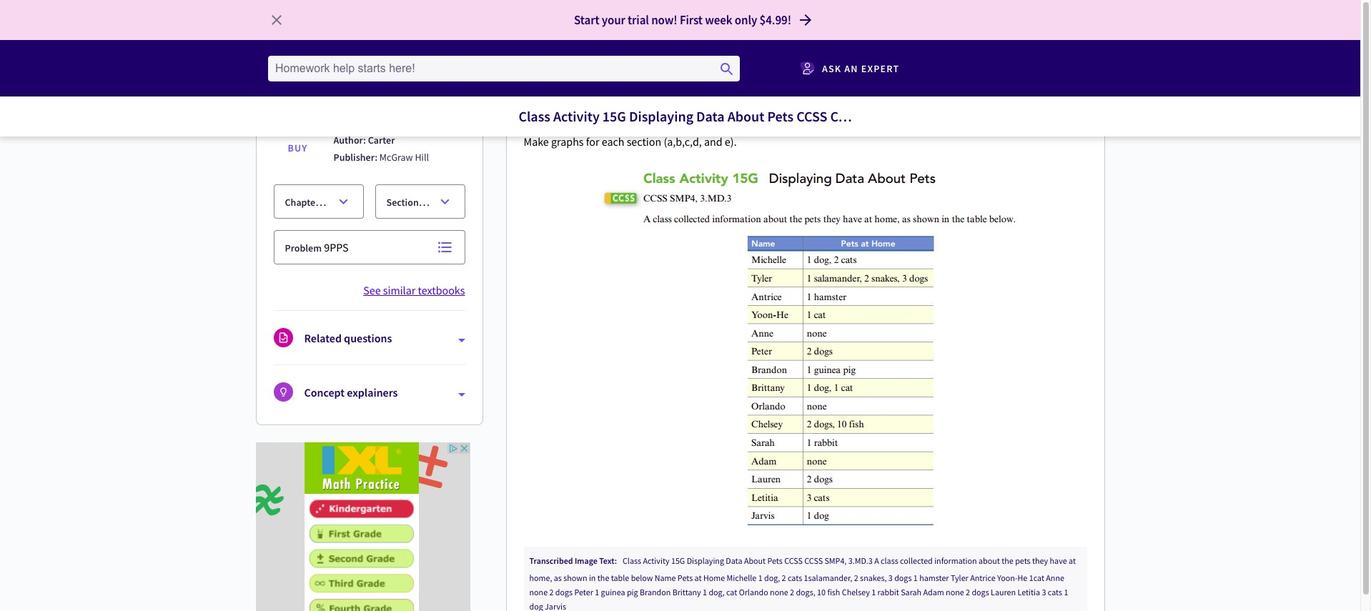 Task type: vqa. For each thing, say whether or not it's contained in the screenshot.
activity in the bottom of the page
yes



Task type: locate. For each thing, give the bounding box(es) containing it.
0 horizontal spatial at
[[695, 573, 702, 584]]

homework help starts here! button
[[268, 55, 740, 81]]

1 up orlando
[[759, 573, 763, 584]]

class
[[623, 556, 642, 566]]

michelle
[[727, 573, 757, 584]]

1 horizontal spatial ccss
[[805, 556, 823, 566]]

none right orlando
[[770, 587, 789, 598]]

fish
[[828, 587, 841, 598]]

home
[[704, 573, 725, 584]]

arrow_forward
[[797, 11, 815, 29]]

information
[[935, 556, 977, 566]]

dogs up "sarah" at the right bottom of the page
[[895, 573, 912, 584]]

for
[[586, 134, 600, 149]]

1 horizontal spatial none
[[770, 587, 789, 598]]

0 vertical spatial dog,
[[765, 573, 780, 584]]

class
[[881, 556, 899, 566]]

ask an expert
[[822, 62, 900, 75]]

similar
[[383, 283, 416, 298]]

1 vertical spatial the
[[598, 573, 610, 584]]

1 horizontal spatial the
[[1002, 556, 1014, 566]]

pets up brittany
[[678, 573, 693, 584]]

anne
[[1047, 573, 1065, 584]]

bartleby image
[[458, 393, 465, 397]]

at right have
[[1069, 556, 1076, 566]]

1 horizontal spatial 3
[[1042, 587, 1047, 598]]

dog, up orlando
[[765, 573, 780, 584]]

dog, down home
[[709, 587, 725, 598]]

ask an expert button
[[783, 51, 917, 85]]

see similar textbooks link
[[363, 282, 465, 299]]

section
[[627, 134, 662, 149]]

cats up dogs,
[[788, 573, 803, 584]]

cat
[[727, 587, 738, 598]]

1
[[759, 573, 763, 584], [914, 573, 918, 584], [595, 587, 599, 598], [703, 587, 707, 598], [872, 587, 876, 598], [1064, 587, 1069, 598]]

dogs down as
[[556, 587, 573, 598]]

none up dog
[[530, 587, 548, 598]]

1 none from the left
[[530, 587, 548, 598]]

buy link
[[274, 82, 322, 160]]

activity
[[643, 556, 670, 566]]

now!
[[652, 12, 678, 28]]

1cat
[[1030, 573, 1045, 584]]

(a,b,c,d,
[[664, 134, 702, 149]]

see similar textbooks region
[[274, 82, 465, 299]]

0 vertical spatial cats
[[788, 573, 803, 584]]

1 horizontal spatial at
[[1069, 556, 1076, 566]]

pets
[[768, 556, 783, 566], [678, 573, 693, 584]]

2
[[782, 573, 786, 584], [854, 573, 859, 584], [550, 587, 554, 598], [790, 587, 795, 598], [966, 587, 971, 598]]

image
[[575, 556, 598, 566]]

0 horizontal spatial ccss
[[785, 556, 803, 566]]

1 right peter
[[595, 587, 599, 598]]

at left home
[[695, 573, 702, 584]]

ccss
[[785, 556, 803, 566], [805, 556, 823, 566]]

transcribed image text:
[[530, 556, 617, 566]]

starts
[[358, 62, 386, 74]]

2 horizontal spatial none
[[946, 587, 965, 598]]

none down tyler
[[946, 587, 965, 598]]

0 vertical spatial pets
[[768, 556, 783, 566]]

class activity 15g displaying data about pets
ccss ccss smp4, 3.md.3
a class collected information about the pets they have at home, as shown in the table below
name
pets at home
michelle
1 dog, 2 cats
1salamander, 2 snakes, 3 dogs
1 hamster
tyler
antrice
yoon-he
1cat
anne
none
2 dogs
peter
1 guinea pig
brandon
brittany
1 dog, cat
orlando
none
2 dogs, 10 fish
chelsey
1 rabbit
sarah
adam
none
2 dogs
lauren
letitia
3 cats
1 dog
jarvis image
[[585, 164, 1026, 533]]

guinea
[[601, 587, 625, 598]]

buy
[[288, 142, 308, 154]]

only
[[735, 12, 758, 28]]

have
[[1050, 556, 1068, 566]]

cats
[[788, 573, 803, 584], [1048, 587, 1063, 598]]

0 horizontal spatial 3
[[889, 573, 893, 584]]

ccss up dogs,
[[785, 556, 803, 566]]

2 none from the left
[[770, 587, 789, 598]]

1 vertical spatial pets
[[678, 573, 693, 584]]

letitia
[[1018, 587, 1041, 598]]

week
[[705, 12, 733, 28]]

below
[[631, 573, 653, 584]]

yoon-
[[998, 573, 1018, 584]]

a
[[875, 556, 879, 566]]

textbooks
[[418, 283, 465, 298]]

ccss left smp4,
[[805, 556, 823, 566]]

3 up rabbit
[[889, 573, 893, 584]]

questions
[[344, 331, 392, 345]]

none
[[530, 587, 548, 598], [770, 587, 789, 598], [946, 587, 965, 598]]

bartleby related questions icon image
[[278, 332, 289, 343]]

0 horizontal spatial dogs
[[556, 587, 573, 598]]

dogs,
[[796, 587, 816, 598]]

homework
[[275, 62, 330, 74]]

graphs
[[551, 134, 584, 149]]

hamster
[[920, 573, 949, 584]]

tyler
[[951, 573, 969, 584]]

close button
[[268, 11, 285, 29]]

1 horizontal spatial pets
[[768, 556, 783, 566]]

cats down anne
[[1048, 587, 1063, 598]]

bartleby image
[[278, 387, 289, 397]]

dog,
[[765, 573, 780, 584], [709, 587, 725, 598]]

peter
[[575, 587, 593, 598]]

pets
[[1016, 556, 1031, 566]]

1 horizontal spatial cats
[[1048, 587, 1063, 598]]

0 horizontal spatial cats
[[788, 573, 803, 584]]

3 none from the left
[[946, 587, 965, 598]]

dogs down antrice
[[972, 587, 990, 598]]

lauren
[[991, 587, 1016, 598]]

they
[[1033, 556, 1049, 566]]

hill
[[415, 151, 429, 164]]

table
[[611, 573, 630, 584]]

the right in
[[598, 573, 610, 584]]

0 horizontal spatial dog,
[[709, 587, 725, 598]]

collected
[[901, 556, 933, 566]]

chelsey
[[842, 587, 870, 598]]

author:
[[334, 134, 366, 147]]

bartleby expand icon image
[[458, 339, 465, 342]]

1 down home
[[703, 587, 707, 598]]

the
[[1002, 556, 1014, 566], [598, 573, 610, 584]]

buy button
[[274, 136, 322, 160]]

shown
[[564, 573, 588, 584]]

0 horizontal spatial none
[[530, 587, 548, 598]]

0 vertical spatial 3
[[889, 573, 893, 584]]

publisher:
[[334, 151, 378, 164]]

pets right the about
[[768, 556, 783, 566]]

3 right letitia
[[1042, 587, 1047, 598]]

close
[[268, 11, 285, 29]]

see
[[363, 283, 381, 298]]

the left pets
[[1002, 556, 1014, 566]]



Task type: describe. For each thing, give the bounding box(es) containing it.
author: carter publisher: mcgraw hill
[[334, 134, 429, 164]]

concept explainers
[[304, 385, 398, 399]]

make
[[524, 134, 549, 149]]

mcgraw
[[380, 151, 413, 164]]

each
[[602, 134, 625, 149]]

antrice
[[971, 573, 996, 584]]

orlando
[[739, 587, 769, 598]]

concept
[[304, 385, 345, 399]]

2 horizontal spatial dogs
[[972, 587, 990, 598]]

carter
[[368, 134, 395, 147]]

0 horizontal spatial pets
[[678, 573, 693, 584]]

0 vertical spatial the
[[1002, 556, 1014, 566]]

home,
[[530, 573, 552, 584]]

about
[[979, 556, 1000, 566]]

10
[[818, 587, 826, 598]]

he
[[1018, 573, 1028, 584]]

1 vertical spatial dog,
[[709, 587, 725, 598]]

related
[[304, 331, 342, 345]]

and
[[704, 134, 723, 149]]

about
[[744, 556, 766, 566]]

1 down anne
[[1064, 587, 1069, 598]]

1 vertical spatial cats
[[1048, 587, 1063, 598]]

in
[[589, 573, 596, 584]]

homework help starts here!
[[275, 62, 415, 74]]

help
[[333, 62, 355, 74]]

name
[[655, 573, 676, 584]]

explainers
[[347, 385, 398, 399]]

sarah
[[901, 587, 922, 598]]

smp4,
[[825, 556, 847, 566]]

expert
[[862, 62, 900, 75]]

2 ccss from the left
[[805, 556, 823, 566]]

1 vertical spatial at
[[695, 573, 702, 584]]

1 horizontal spatial dogs
[[895, 573, 912, 584]]

15g
[[672, 556, 685, 566]]

0 vertical spatial at
[[1069, 556, 1076, 566]]

related questions element
[[304, 329, 392, 347]]

concept explainers element
[[304, 384, 398, 401]]

1 up "sarah" at the right bottom of the page
[[914, 573, 918, 584]]

advertisement region
[[256, 443, 470, 612]]

snakes,
[[860, 573, 887, 584]]

1 down the snakes,
[[872, 587, 876, 598]]

0 horizontal spatial the
[[598, 573, 610, 584]]

1 vertical spatial 3
[[1042, 587, 1047, 598]]

brittany
[[673, 587, 701, 598]]

an
[[845, 62, 859, 75]]

class activity 15g displaying data about pets ccss ccss smp4, 3.md.3 a class collected information about the pets they have at home, as shown in the table below name pets at home michelle 1 dog, 2 cats 1salamander, 2 snakes, 3 dogs 1 hamster tyler antrice yoon-he 1cat anne none 2 dogs peter 1 guinea pig brandon brittany 1 dog, cat orlando none 2 dogs, 10 fish chelsey 1 rabbit sarah adam none 2 dogs lauren letitia 3 cats 1 dog jarvis
[[530, 556, 1076, 612]]

e).
[[725, 134, 737, 149]]

start your trial now! first week only $4.99! arrow_forward
[[574, 11, 815, 29]]

adam
[[924, 587, 945, 598]]

$4.99!
[[760, 12, 792, 28]]

rabbit
[[878, 587, 900, 598]]

text:
[[599, 556, 617, 566]]

see similar textbooks
[[363, 283, 465, 298]]

as
[[554, 573, 562, 584]]

first
[[680, 12, 703, 28]]

1salamander,
[[804, 573, 853, 584]]

start
[[574, 12, 600, 28]]

pig
[[627, 587, 638, 598]]

1 ccss from the left
[[785, 556, 803, 566]]

data
[[726, 556, 743, 566]]

1 horizontal spatial dog,
[[765, 573, 780, 584]]

trial
[[628, 12, 649, 28]]

ask
[[822, 62, 842, 75]]

transcribed
[[530, 556, 573, 566]]

brandon
[[640, 587, 671, 598]]

your
[[602, 12, 626, 28]]

jarvis
[[545, 601, 566, 612]]

make graphs for each section (a,b,c,d, and e).
[[524, 134, 737, 149]]

3.md.3
[[849, 556, 873, 566]]

dog
[[530, 601, 543, 612]]

displaying
[[687, 556, 724, 566]]



